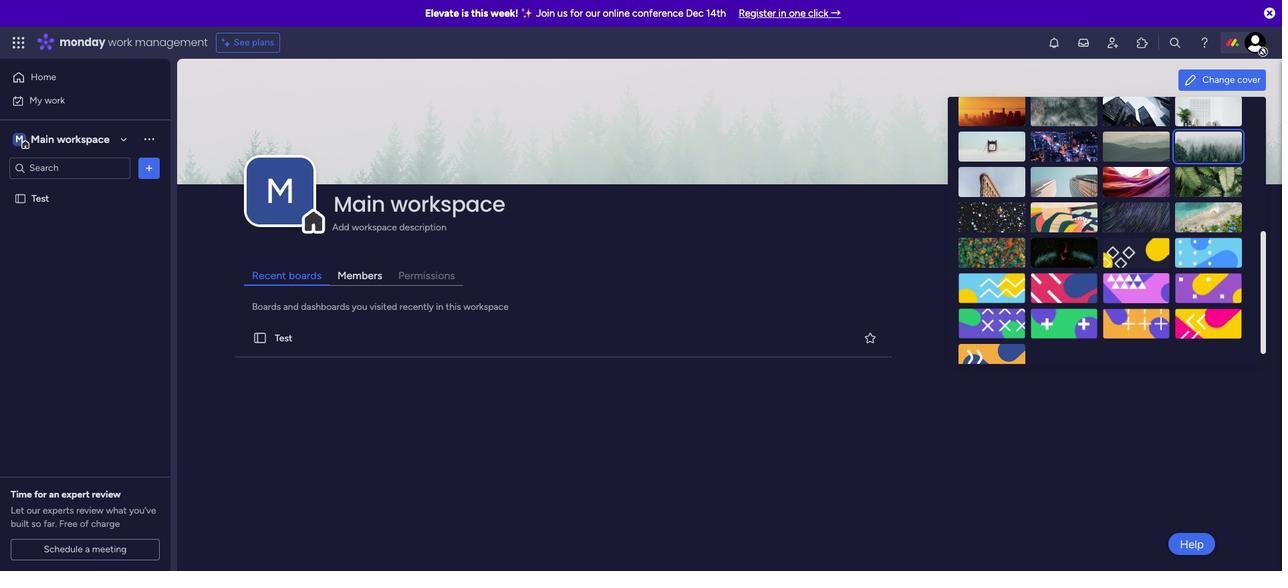 Task type: vqa. For each thing, say whether or not it's contained in the screenshot.
Board Reports Automations By Fantasy Media LTD
no



Task type: describe. For each thing, give the bounding box(es) containing it.
register in one click →
[[739, 7, 841, 19]]

boards
[[252, 302, 281, 313]]

help image
[[1198, 36, 1212, 49]]

online
[[603, 7, 630, 19]]

apps image
[[1136, 36, 1149, 49]]

you
[[352, 302, 367, 313]]

home button
[[8, 67, 144, 88]]

0 vertical spatial this
[[471, 7, 488, 19]]

free
[[59, 519, 78, 530]]

inbox image
[[1077, 36, 1091, 49]]

what
[[106, 506, 127, 517]]

search everything image
[[1169, 36, 1182, 49]]

time for an expert review let our experts review what you've built so far. free of charge
[[11, 489, 156, 530]]

management
[[135, 35, 208, 50]]

schedule a meeting button
[[11, 540, 160, 561]]

visited
[[370, 302, 397, 313]]

of
[[80, 519, 89, 530]]

our inside time for an expert review let our experts review what you've built so far. free of charge
[[27, 506, 40, 517]]

0 vertical spatial in
[[779, 7, 787, 19]]

m for workspace image
[[265, 171, 295, 212]]

dec
[[686, 7, 704, 19]]

us
[[558, 7, 568, 19]]

test for public board icon
[[275, 333, 292, 344]]

brad klo image
[[1245, 32, 1266, 53]]

Search in workspace field
[[28, 160, 112, 176]]

is
[[462, 7, 469, 19]]

schedule a meeting
[[44, 544, 127, 556]]

change cover button
[[1179, 70, 1266, 91]]

members
[[338, 270, 382, 282]]

a
[[85, 544, 90, 556]]

1 vertical spatial in
[[436, 302, 444, 313]]

for inside time for an expert review let our experts review what you've built so far. free of charge
[[34, 489, 47, 501]]

1 vertical spatial review
[[76, 506, 104, 517]]

my
[[29, 95, 42, 106]]

meeting
[[92, 544, 127, 556]]

workspace options image
[[142, 133, 156, 146]]

click
[[808, 7, 829, 19]]

change
[[1203, 74, 1235, 86]]

expert
[[62, 489, 90, 501]]

monday work management
[[60, 35, 208, 50]]

0 vertical spatial for
[[570, 7, 583, 19]]

schedule
[[44, 544, 83, 556]]

Main workspace field
[[330, 189, 1228, 219]]

✨
[[521, 7, 534, 19]]

built
[[11, 519, 29, 530]]

monday
[[60, 35, 105, 50]]

recent
[[252, 270, 286, 282]]

dashboards
[[301, 302, 350, 313]]

help
[[1180, 538, 1204, 551]]

workspace selection element
[[13, 131, 112, 149]]

workspace image
[[247, 158, 314, 225]]

one
[[789, 7, 806, 19]]

test for public board image
[[31, 193, 49, 204]]

1 vertical spatial this
[[446, 302, 461, 313]]

select product image
[[12, 36, 25, 49]]

work for monday
[[108, 35, 132, 50]]

you've
[[129, 506, 156, 517]]

cover
[[1238, 74, 1261, 86]]

→
[[831, 7, 841, 19]]

home
[[31, 72, 56, 83]]

invite members image
[[1107, 36, 1120, 49]]

add to favorites image
[[864, 331, 877, 345]]



Task type: locate. For each thing, give the bounding box(es) containing it.
0 vertical spatial main workspace
[[31, 133, 110, 145]]

1 horizontal spatial in
[[779, 7, 787, 19]]

in left one
[[779, 7, 787, 19]]

m inside workspace image
[[265, 171, 295, 212]]

our
[[586, 7, 600, 19], [27, 506, 40, 517]]

workspace image
[[13, 132, 26, 147]]

and
[[283, 302, 299, 313]]

1 vertical spatial main
[[334, 189, 385, 219]]

main workspace up description
[[334, 189, 505, 219]]

1 vertical spatial for
[[34, 489, 47, 501]]

help button
[[1169, 534, 1216, 556]]

main up 'add'
[[334, 189, 385, 219]]

1 vertical spatial work
[[45, 95, 65, 106]]

elevate
[[425, 7, 459, 19]]

1 vertical spatial m
[[265, 171, 295, 212]]

see
[[234, 37, 250, 48]]

0 vertical spatial review
[[92, 489, 121, 501]]

register
[[739, 7, 776, 19]]

plans
[[252, 37, 274, 48]]

this right recently
[[446, 302, 461, 313]]

public board image
[[253, 331, 267, 346]]

this
[[471, 7, 488, 19], [446, 302, 461, 313]]

1 horizontal spatial main
[[334, 189, 385, 219]]

permissions
[[398, 270, 455, 282]]

see plans button
[[216, 33, 280, 53]]

option
[[0, 187, 171, 189]]

test list box
[[0, 185, 171, 391]]

let
[[11, 506, 24, 517]]

test right public board icon
[[275, 333, 292, 344]]

0 horizontal spatial our
[[27, 506, 40, 517]]

test inside 'list box'
[[31, 193, 49, 204]]

1 vertical spatial our
[[27, 506, 40, 517]]

work
[[108, 35, 132, 50], [45, 95, 65, 106]]

0 horizontal spatial main workspace
[[31, 133, 110, 145]]

charge
[[91, 519, 120, 530]]

1 vertical spatial main workspace
[[334, 189, 505, 219]]

for
[[570, 7, 583, 19], [34, 489, 47, 501]]

work right the "my"
[[45, 95, 65, 106]]

0 horizontal spatial m
[[15, 133, 23, 145]]

1 horizontal spatial for
[[570, 7, 583, 19]]

so
[[31, 519, 41, 530]]

main workspace
[[31, 133, 110, 145], [334, 189, 505, 219]]

m for workspace icon
[[15, 133, 23, 145]]

review up 'what'
[[92, 489, 121, 501]]

our left online
[[586, 7, 600, 19]]

m inside workspace icon
[[15, 133, 23, 145]]

m
[[15, 133, 23, 145], [265, 171, 295, 212]]

notifications image
[[1048, 36, 1061, 49]]

register in one click → link
[[739, 7, 841, 19]]

0 horizontal spatial for
[[34, 489, 47, 501]]

description
[[399, 222, 447, 233]]

far.
[[44, 519, 57, 530]]

review up of on the bottom left of the page
[[76, 506, 104, 517]]

1 horizontal spatial this
[[471, 7, 488, 19]]

week!
[[491, 7, 519, 19]]

1 horizontal spatial work
[[108, 35, 132, 50]]

conference
[[632, 7, 684, 19]]

boards and dashboards you visited recently in this workspace
[[252, 302, 509, 313]]

main inside the workspace selection element
[[31, 133, 54, 145]]

0 horizontal spatial work
[[45, 95, 65, 106]]

1 horizontal spatial our
[[586, 7, 600, 19]]

my work
[[29, 95, 65, 106]]

see plans
[[234, 37, 274, 48]]

this right is
[[471, 7, 488, 19]]

work for my
[[45, 95, 65, 106]]

0 horizontal spatial this
[[446, 302, 461, 313]]

work right monday
[[108, 35, 132, 50]]

elevate is this week! ✨ join us for our online conference dec 14th
[[425, 7, 726, 19]]

0 vertical spatial work
[[108, 35, 132, 50]]

0 horizontal spatial in
[[436, 302, 444, 313]]

experts
[[43, 506, 74, 517]]

for right us
[[570, 7, 583, 19]]

add
[[332, 222, 350, 233]]

0 vertical spatial our
[[586, 7, 600, 19]]

main
[[31, 133, 54, 145], [334, 189, 385, 219]]

work inside button
[[45, 95, 65, 106]]

my work button
[[8, 90, 144, 111]]

main workspace inside the workspace selection element
[[31, 133, 110, 145]]

1 horizontal spatial m
[[265, 171, 295, 212]]

in right recently
[[436, 302, 444, 313]]

test
[[31, 193, 49, 204], [275, 333, 292, 344]]

14th
[[707, 7, 726, 19]]

our up so
[[27, 506, 40, 517]]

1 vertical spatial test
[[275, 333, 292, 344]]

recently
[[400, 302, 434, 313]]

boards
[[289, 270, 322, 282]]

an
[[49, 489, 59, 501]]

test link
[[233, 320, 895, 358]]

review
[[92, 489, 121, 501], [76, 506, 104, 517]]

recent boards
[[252, 270, 322, 282]]

0 horizontal spatial test
[[31, 193, 49, 204]]

in
[[779, 7, 787, 19], [436, 302, 444, 313]]

test right public board image
[[31, 193, 49, 204]]

change cover
[[1203, 74, 1261, 86]]

add workspace description
[[332, 222, 447, 233]]

0 vertical spatial test
[[31, 193, 49, 204]]

0 vertical spatial m
[[15, 133, 23, 145]]

main workspace up search in workspace field
[[31, 133, 110, 145]]

workspace
[[57, 133, 110, 145], [390, 189, 505, 219], [352, 222, 397, 233], [464, 302, 509, 313]]

1 horizontal spatial main workspace
[[334, 189, 505, 219]]

main right workspace icon
[[31, 133, 54, 145]]

0 vertical spatial main
[[31, 133, 54, 145]]

0 horizontal spatial main
[[31, 133, 54, 145]]

public board image
[[14, 192, 27, 205]]

for left an
[[34, 489, 47, 501]]

options image
[[142, 161, 156, 175]]

time
[[11, 489, 32, 501]]

m button
[[247, 158, 314, 225]]

join
[[536, 7, 555, 19]]

1 horizontal spatial test
[[275, 333, 292, 344]]



